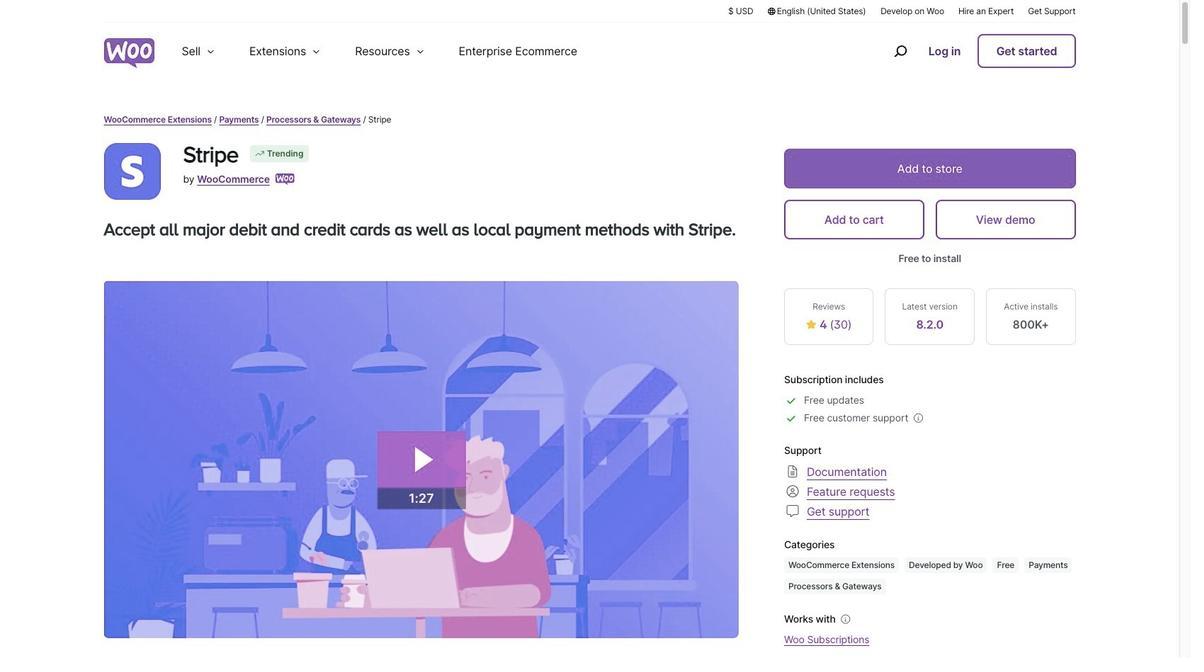 Task type: describe. For each thing, give the bounding box(es) containing it.
breadcrumb element
[[104, 113, 1076, 126]]

file lines image
[[785, 463, 802, 480]]

arrow trend up image
[[254, 148, 266, 159]]

developed by woocommerce image
[[276, 174, 295, 185]]



Task type: vqa. For each thing, say whether or not it's contained in the screenshot.
'Search' image
yes



Task type: locate. For each thing, give the bounding box(es) containing it.
circle info image
[[839, 612, 853, 627]]

service navigation menu element
[[864, 28, 1076, 74]]

search image
[[889, 40, 912, 62]]

circle user image
[[785, 483, 802, 500]]

product icon image
[[104, 143, 161, 200]]

message image
[[785, 503, 802, 520]]



